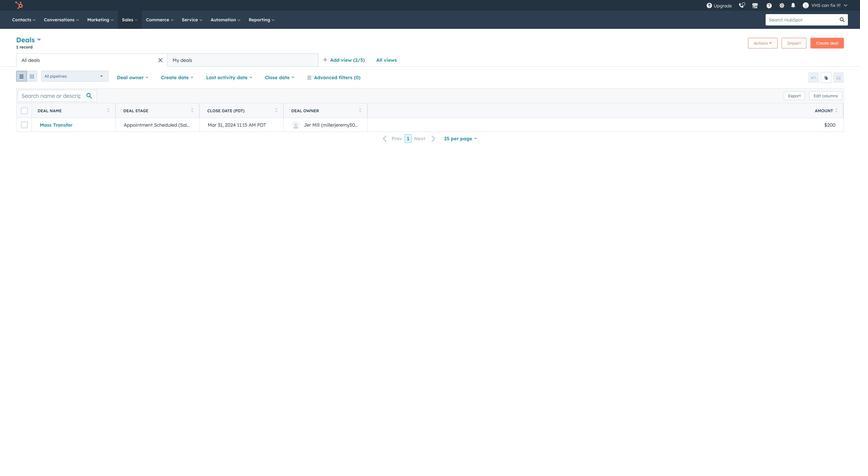 Task type: describe. For each thing, give the bounding box(es) containing it.
5 press to sort. element from the left
[[836, 108, 838, 114]]

2 press to sort. element from the left
[[191, 108, 194, 114]]

1 press to sort. image from the left
[[107, 108, 110, 113]]

pagination navigation
[[379, 134, 440, 143]]

4 press to sort. element from the left
[[359, 108, 362, 114]]

press to sort. image
[[359, 108, 362, 113]]

1 press to sort. element from the left
[[107, 108, 110, 114]]

marketplaces image
[[753, 3, 759, 9]]

Search name or description search field
[[18, 90, 97, 102]]

Search HubSpot search field
[[766, 14, 837, 26]]



Task type: vqa. For each thing, say whether or not it's contained in the screenshot.
first Press to sort. icon from left
yes



Task type: locate. For each thing, give the bounding box(es) containing it.
press to sort. element
[[107, 108, 110, 114], [191, 108, 194, 114], [275, 108, 278, 114], [359, 108, 362, 114], [836, 108, 838, 114]]

2 press to sort. image from the left
[[191, 108, 194, 113]]

3 press to sort. image from the left
[[275, 108, 278, 113]]

3 press to sort. element from the left
[[275, 108, 278, 114]]

banner
[[16, 35, 844, 53]]

4 press to sort. image from the left
[[836, 108, 838, 113]]

group
[[16, 71, 37, 84]]

press to sort. image
[[107, 108, 110, 113], [191, 108, 194, 113], [275, 108, 278, 113], [836, 108, 838, 113]]

jacob simon image
[[803, 2, 809, 8]]

menu
[[703, 0, 852, 11]]



